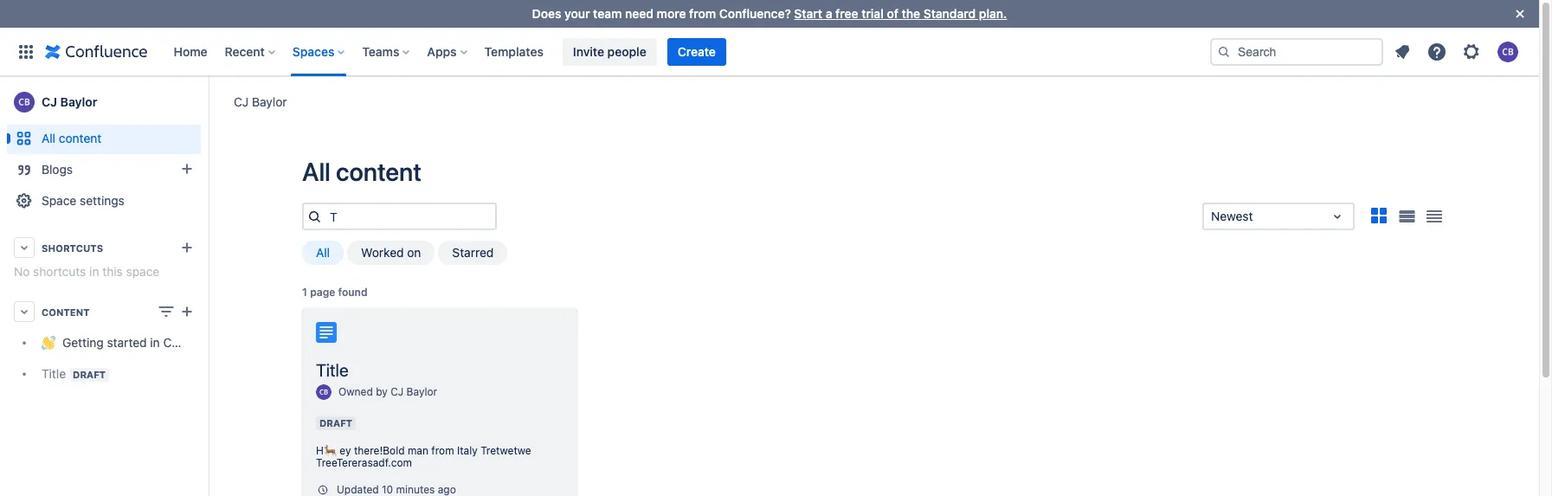 Task type: describe. For each thing, give the bounding box(es) containing it.
start
[[794, 6, 823, 21]]

space settings link
[[7, 185, 201, 216]]

space
[[126, 264, 160, 279]]

1 horizontal spatial content
[[336, 157, 422, 186]]

of
[[887, 6, 899, 21]]

home link
[[168, 38, 213, 65]]

templates
[[485, 44, 544, 58]]

recent
[[225, 44, 265, 58]]

invite people
[[573, 44, 647, 58]]

2 horizontal spatial baylor
[[407, 386, 437, 399]]

create link
[[667, 38, 726, 65]]

1 horizontal spatial baylor
[[252, 94, 287, 109]]

shortcuts button
[[7, 232, 201, 263]]

newest
[[1212, 209, 1253, 223]]

started
[[107, 336, 147, 350]]

home
[[174, 44, 207, 58]]

man
[[408, 444, 429, 457]]

recent button
[[220, 38, 282, 65]]

your profile and preferences image
[[1498, 41, 1519, 62]]

worked on button
[[347, 241, 435, 265]]

appswitcher icon image
[[16, 41, 36, 62]]

spaces
[[293, 44, 335, 58]]

apps button
[[422, 38, 474, 65]]

settings icon image
[[1462, 41, 1483, 62]]

create a page image
[[177, 301, 197, 322]]

invite people button
[[563, 38, 657, 65]]

cj baylor inside space element
[[42, 94, 97, 109]]

title draft
[[42, 366, 106, 381]]

does your team need more from confluence? start a free trial of the standard plan.
[[532, 6, 1007, 21]]

teams
[[362, 44, 400, 58]]

apps
[[427, 44, 457, 58]]

the
[[902, 6, 921, 21]]

all inside 'all content' link
[[42, 131, 55, 145]]

a
[[826, 6, 833, 21]]

no
[[14, 264, 30, 279]]

standard
[[924, 6, 976, 21]]

owned
[[339, 386, 373, 399]]

worked
[[361, 245, 404, 260]]

1 vertical spatial all
[[302, 157, 331, 186]]

space
[[42, 193, 76, 208]]

from inside h🦌  ey there!bold man from italy tretwetwe treetererasadf.com
[[432, 444, 454, 457]]

Search by title field
[[325, 204, 495, 229]]

content button
[[7, 296, 201, 327]]

open image
[[1328, 206, 1348, 227]]

free
[[836, 6, 859, 21]]

1 page found
[[302, 286, 368, 299]]

all inside all button
[[316, 245, 330, 260]]

profile picture image
[[316, 384, 332, 400]]

tretwetwe
[[481, 444, 531, 457]]

page image
[[316, 322, 337, 343]]

Search field
[[1211, 38, 1384, 65]]

all button
[[302, 241, 344, 265]]

getting
[[62, 336, 104, 350]]

page
[[310, 286, 335, 299]]

this
[[102, 264, 123, 279]]

close image
[[1510, 3, 1531, 24]]

2 horizontal spatial cj baylor link
[[391, 386, 437, 399]]

trial
[[862, 6, 884, 21]]

does
[[532, 6, 562, 21]]

title for title
[[316, 360, 349, 380]]

space element
[[0, 76, 227, 496]]

all content inside space element
[[42, 131, 102, 145]]

teams button
[[357, 38, 417, 65]]

blogs link
[[7, 154, 201, 185]]

templates link
[[479, 38, 549, 65]]

treetererasadf.com
[[316, 456, 412, 469]]

content
[[42, 306, 90, 317]]

baylor inside space element
[[60, 94, 97, 109]]

tree inside space element
[[7, 327, 227, 390]]

your
[[565, 6, 590, 21]]



Task type: locate. For each thing, give the bounding box(es) containing it.
shortcuts
[[42, 242, 103, 253]]

cj right the 'by'
[[391, 386, 404, 399]]

blogs
[[42, 162, 73, 177]]

from right more
[[689, 6, 716, 21]]

help icon image
[[1427, 41, 1448, 62]]

settings
[[80, 193, 125, 208]]

space settings
[[42, 193, 125, 208]]

0 horizontal spatial cj baylor
[[42, 94, 97, 109]]

cj baylor link inside space element
[[7, 85, 201, 120]]

no shortcuts in this space
[[14, 264, 160, 279]]

cj baylor link down "recent" popup button
[[234, 93, 287, 110]]

0 horizontal spatial content
[[59, 131, 102, 145]]

cj inside space element
[[42, 94, 57, 109]]

0 horizontal spatial title
[[42, 366, 66, 381]]

content inside 'all content' link
[[59, 131, 102, 145]]

0 horizontal spatial from
[[432, 444, 454, 457]]

cj baylor up 'all content' link
[[42, 94, 97, 109]]

add shortcut image
[[177, 237, 197, 258]]

from
[[689, 6, 716, 21], [432, 444, 454, 457]]

all content up blogs
[[42, 131, 102, 145]]

cj baylor link
[[7, 85, 201, 120], [234, 93, 287, 110], [391, 386, 437, 399]]

0 vertical spatial from
[[689, 6, 716, 21]]

cards image
[[1369, 205, 1390, 226]]

0 vertical spatial content
[[59, 131, 102, 145]]

baylor down "recent" popup button
[[252, 94, 287, 109]]

banner containing home
[[0, 27, 1540, 76]]

1 vertical spatial content
[[336, 157, 422, 186]]

list image
[[1399, 211, 1415, 223]]

h🦌  ey there!bold man from italy tretwetwe treetererasadf.com
[[316, 444, 531, 469]]

tree containing getting started in confluence
[[7, 327, 227, 390]]

baylor right the 'by'
[[407, 386, 437, 399]]

1 horizontal spatial cj baylor link
[[234, 93, 287, 110]]

1 horizontal spatial from
[[689, 6, 716, 21]]

cj baylor link right the 'by'
[[391, 386, 437, 399]]

cj baylor down "recent" popup button
[[234, 94, 287, 109]]

0 vertical spatial in
[[89, 264, 99, 279]]

1 horizontal spatial in
[[150, 336, 160, 350]]

in for shortcuts
[[89, 264, 99, 279]]

shortcuts
[[33, 264, 86, 279]]

all content up search by title field
[[302, 157, 422, 186]]

0 horizontal spatial baylor
[[60, 94, 97, 109]]

1 horizontal spatial all content
[[302, 157, 422, 186]]

worked on
[[361, 245, 421, 260]]

in left this
[[89, 264, 99, 279]]

h🦌
[[316, 444, 337, 457]]

by
[[376, 386, 388, 399]]

content up blogs
[[59, 131, 102, 145]]

cj baylor link up 'all content' link
[[7, 85, 201, 120]]

global element
[[10, 27, 1211, 76]]

search image
[[1218, 45, 1231, 58]]

2 horizontal spatial cj
[[391, 386, 404, 399]]

0 vertical spatial all content
[[42, 131, 102, 145]]

1 vertical spatial in
[[150, 336, 160, 350]]

title for title draft
[[42, 366, 66, 381]]

need
[[625, 6, 654, 21]]

all up all button
[[302, 157, 331, 186]]

on
[[407, 245, 421, 260]]

ey
[[340, 444, 351, 457]]

all content
[[42, 131, 102, 145], [302, 157, 422, 186]]

title left "draft"
[[42, 366, 66, 381]]

cj
[[234, 94, 249, 109], [42, 94, 57, 109], [391, 386, 404, 399]]

1 horizontal spatial cj
[[234, 94, 249, 109]]

create a blog image
[[177, 158, 197, 179]]

people
[[608, 44, 647, 58]]

starred button
[[439, 241, 508, 265]]

create
[[678, 44, 716, 58]]

team
[[593, 6, 622, 21]]

plan.
[[979, 6, 1007, 21]]

cj up 'all content' link
[[42, 94, 57, 109]]

in right "started"
[[150, 336, 160, 350]]

0 vertical spatial all
[[42, 131, 55, 145]]

in
[[89, 264, 99, 279], [150, 336, 160, 350]]

2 vertical spatial all
[[316, 245, 330, 260]]

draft
[[320, 417, 353, 429]]

all
[[42, 131, 55, 145], [302, 157, 331, 186], [316, 245, 330, 260]]

confluence?
[[720, 6, 791, 21]]

content
[[59, 131, 102, 145], [336, 157, 422, 186]]

getting started in confluence link
[[7, 327, 227, 359]]

all up page
[[316, 245, 330, 260]]

0 horizontal spatial cj baylor link
[[7, 85, 201, 120]]

starred
[[452, 245, 494, 260]]

baylor
[[252, 94, 287, 109], [60, 94, 97, 109], [407, 386, 437, 399]]

start a free trial of the standard plan. link
[[794, 6, 1007, 21]]

cj baylor
[[234, 94, 287, 109], [42, 94, 97, 109]]

all up blogs
[[42, 131, 55, 145]]

confluence
[[163, 336, 227, 350]]

0 horizontal spatial all content
[[42, 131, 102, 145]]

1 vertical spatial all content
[[302, 157, 422, 186]]

cj right collapse sidebar image
[[234, 94, 249, 109]]

content up search by title field
[[336, 157, 422, 186]]

collapse sidebar image
[[189, 85, 227, 120]]

found
[[338, 286, 368, 299]]

invite
[[573, 44, 604, 58]]

title up profile picture
[[316, 360, 349, 380]]

all content link
[[7, 123, 201, 154]]

compact list image
[[1425, 206, 1445, 227]]

spaces button
[[287, 38, 352, 65]]

there!bold
[[354, 444, 405, 457]]

getting started in confluence
[[62, 336, 227, 350]]

change view image
[[156, 301, 177, 322]]

italy
[[457, 444, 478, 457]]

1 horizontal spatial title
[[316, 360, 349, 380]]

1
[[302, 286, 307, 299]]

title inside tree
[[42, 366, 66, 381]]

tree
[[7, 327, 227, 390]]

more
[[657, 6, 686, 21]]

0 horizontal spatial cj
[[42, 94, 57, 109]]

draft
[[73, 369, 106, 380]]

from left italy
[[432, 444, 454, 457]]

1 vertical spatial from
[[432, 444, 454, 457]]

baylor up 'all content' link
[[60, 94, 97, 109]]

0 horizontal spatial in
[[89, 264, 99, 279]]

owned by cj baylor
[[339, 386, 437, 399]]

banner
[[0, 27, 1540, 76]]

confluence image
[[45, 41, 148, 62], [45, 41, 148, 62]]

1 horizontal spatial cj baylor
[[234, 94, 287, 109]]

title
[[316, 360, 349, 380], [42, 366, 66, 381]]

in for started
[[150, 336, 160, 350]]



Task type: vqa. For each thing, say whether or not it's contained in the screenshot.
Action item icon
no



